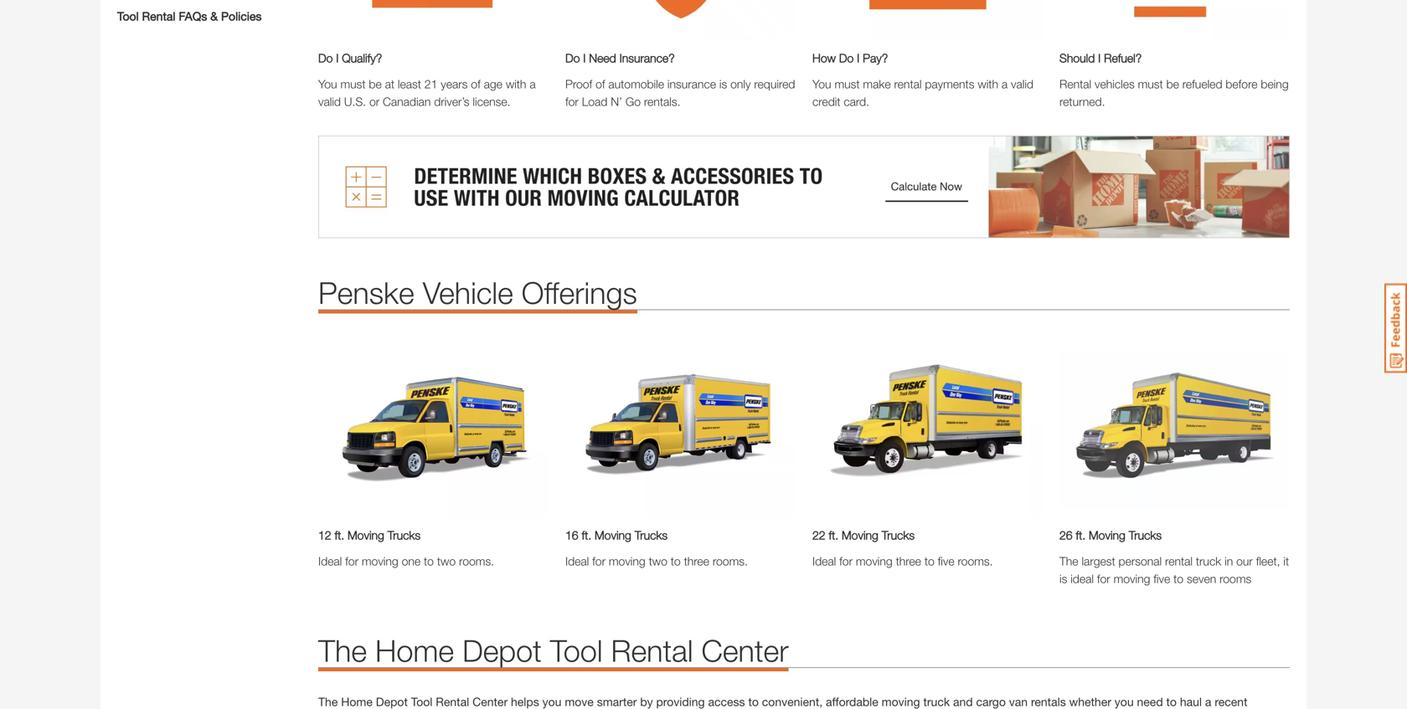 Task type: vqa. For each thing, say whether or not it's contained in the screenshot.
Store on the bottom left of the page
no



Task type: describe. For each thing, give the bounding box(es) containing it.
ideal
[[1071, 572, 1094, 586]]

22
[[813, 529, 826, 542]]

moving for 26
[[1089, 529, 1126, 542]]

offerings
[[522, 275, 638, 311]]

age
[[484, 77, 503, 91]]

you must make rental payments with a valid credit card.
[[813, 77, 1034, 109]]

is inside the largest personal rental truck in our fleet, it is ideal for moving five to seven rooms
[[1060, 572, 1068, 586]]

ideal for moving two to three rooms.
[[566, 555, 748, 568]]

card.
[[844, 95, 870, 109]]

1 you from the left
[[543, 695, 562, 709]]

ideal for moving three to five rooms.
[[813, 555, 993, 568]]

the home depot tool rental center
[[318, 633, 789, 669]]

at
[[385, 77, 395, 91]]

26
[[1060, 529, 1073, 542]]

for inside proof of automobile insurance is only required for load n' go rentals.
[[566, 95, 579, 109]]

vehicles
[[1095, 77, 1135, 91]]

rental inside the home depot tool rental center helps you move smarter by providing access to convenient, affordable moving truck and cargo van rentals whether you need to haul a recent
[[436, 695, 469, 709]]

you for you must be at least 21 years of age with a valid u.s. or canadian driver's license.
[[318, 77, 337, 91]]

trucks for 26 ft. moving trucks
[[1129, 529, 1162, 542]]

26 ft. moving trucks link
[[1060, 527, 1290, 545]]

pay?
[[863, 51, 888, 65]]

16 ft. moving trucks link
[[566, 527, 796, 545]]

tool rental faqs & policies
[[117, 9, 262, 23]]

in
[[1225, 555, 1234, 568]]

five inside the largest personal rental truck in our fleet, it is ideal for moving five to seven rooms
[[1154, 572, 1171, 586]]

only
[[731, 77, 751, 91]]

load
[[582, 95, 608, 109]]

the home depot tool rental center helps you move smarter by providing access to convenient, affordable moving truck and cargo van rentals whether you need to haul a recent
[[318, 695, 1286, 710]]

moving for three
[[856, 555, 893, 568]]

for for 12 ft. moving trucks
[[345, 555, 359, 568]]

valid inside you must be at least 21 years of age with a valid u.s. or canadian driver's license.
[[318, 95, 341, 109]]

trucks for 16 ft. moving trucks
[[635, 529, 668, 542]]

home for the home depot tool rental center helps you move smarter by providing access to convenient, affordable moving truck and cargo van rentals whether you need to haul a recent
[[341, 695, 373, 709]]

should i refuel?
[[1060, 51, 1142, 65]]

for for 16 ft. moving trucks
[[593, 555, 606, 568]]

to right access
[[749, 695, 759, 709]]

of inside you must be at least 21 years of age with a valid u.s. or canadian driver's license.
[[471, 77, 481, 91]]

moving inside the home depot tool rental center helps you move smarter by providing access to convenient, affordable moving truck and cargo van rentals whether you need to haul a recent
[[882, 695, 921, 709]]

12 ft. moving trucks link
[[318, 527, 549, 545]]

cargo
[[977, 695, 1006, 709]]

need
[[589, 51, 616, 65]]

rental left the faqs
[[142, 9, 176, 23]]

u.s.
[[344, 95, 366, 109]]

or
[[369, 95, 380, 109]]

moving for one
[[362, 555, 399, 568]]

how
[[813, 51, 836, 65]]

rentals.
[[644, 95, 681, 109]]

ideal for ideal for moving one to two rooms.
[[318, 555, 342, 568]]

3 i from the left
[[857, 51, 860, 65]]

16 ft. moving trucks
[[566, 529, 668, 542]]

moving for 16
[[595, 529, 632, 542]]

must inside rental vehicles must be refueled before being returned.
[[1138, 77, 1164, 91]]

license.
[[473, 95, 511, 109]]

ideal for ideal for moving two to three rooms.
[[566, 555, 589, 568]]

van
[[1010, 695, 1028, 709]]

providing
[[657, 695, 705, 709]]

qualify?
[[342, 51, 382, 65]]

penske
[[318, 275, 415, 311]]

refuel?
[[1105, 51, 1142, 65]]

12 ft. moving trucks
[[318, 529, 421, 542]]

do for do i need insurance?
[[566, 51, 580, 65]]

rooms. for ideal for moving three to five rooms.
[[958, 555, 993, 568]]

rooms
[[1220, 572, 1252, 586]]

ideal for moving one to two rooms.
[[318, 555, 494, 568]]

fleet,
[[1257, 555, 1281, 568]]

for inside the largest personal rental truck in our fleet, it is ideal for moving five to seven rooms
[[1098, 572, 1111, 586]]

penske vehicle offerings
[[318, 275, 638, 311]]

12
[[318, 529, 331, 542]]

canadian
[[383, 95, 431, 109]]

make
[[863, 77, 891, 91]]

valid inside you must make rental payments with a valid credit card.
[[1011, 77, 1034, 91]]

haul
[[1181, 695, 1203, 709]]

access
[[708, 695, 745, 709]]

years
[[441, 77, 468, 91]]

required
[[754, 77, 796, 91]]

it
[[1284, 555, 1290, 568]]

one
[[402, 555, 421, 568]]

is inside proof of automobile insurance is only required for load n' go rentals.
[[720, 77, 728, 91]]

to down 16 ft. moving trucks link
[[671, 555, 681, 568]]

n'
[[611, 95, 623, 109]]

truck inside the largest personal rental truck in our fleet, it is ideal for moving five to seven rooms
[[1197, 555, 1222, 568]]

proof of automobile insurance is only required for load n' go rentals.
[[566, 77, 796, 109]]

moving inside the largest personal rental truck in our fleet, it is ideal for moving five to seven rooms
[[1114, 572, 1151, 586]]

payments
[[925, 77, 975, 91]]

moving for two
[[609, 555, 646, 568]]

you for you must make rental payments with a valid credit card.
[[813, 77, 832, 91]]

rental for make
[[895, 77, 922, 91]]

you must be at least 21 years of age with a valid u.s. or canadian driver's license.
[[318, 77, 536, 109]]

26 ft. moving trucks
[[1060, 529, 1162, 542]]

ft. for 12
[[335, 529, 345, 542]]

a inside the home depot tool rental center helps you move smarter by providing access to convenient, affordable moving truck and cargo van rentals whether you need to haul a recent
[[1206, 695, 1212, 709]]

go
[[626, 95, 641, 109]]

center for the home depot tool rental center
[[702, 633, 789, 669]]

tool rental faqs & policies link
[[117, 8, 262, 25]]

moving for 12
[[348, 529, 384, 542]]

convenient,
[[762, 695, 823, 709]]

i for do i qualify?
[[336, 51, 339, 65]]

helps
[[511, 695, 539, 709]]

1 two from the left
[[437, 555, 456, 568]]

need
[[1138, 695, 1164, 709]]

rental up by
[[611, 633, 693, 669]]

policies
[[221, 9, 262, 23]]

moving for 22
[[842, 529, 879, 542]]

by
[[640, 695, 653, 709]]

tool for the home depot tool rental center
[[550, 633, 603, 669]]

for for 22 ft. moving trucks
[[840, 555, 853, 568]]

&
[[211, 9, 218, 23]]

1 three from the left
[[684, 555, 710, 568]]

how do i pay?
[[813, 51, 888, 65]]

depot for the home depot tool rental center
[[463, 633, 542, 669]]

be inside you must be at least 21 years of age with a valid u.s. or canadian driver's license.
[[369, 77, 382, 91]]

2 two from the left
[[649, 555, 668, 568]]

affordable
[[826, 695, 879, 709]]



Task type: locate. For each thing, give the bounding box(es) containing it.
2 horizontal spatial must
[[1138, 77, 1164, 91]]

five down personal
[[1154, 572, 1171, 586]]

for
[[566, 95, 579, 109], [345, 555, 359, 568], [593, 555, 606, 568], [840, 555, 853, 568], [1098, 572, 1111, 586]]

1 of from the left
[[471, 77, 481, 91]]

to down 22 ft. moving trucks link
[[925, 555, 935, 568]]

moving up largest
[[1089, 529, 1126, 542]]

is
[[720, 77, 728, 91], [1060, 572, 1068, 586]]

22 ft. moving trucks link
[[813, 527, 1043, 545]]

3 rooms. from the left
[[958, 555, 993, 568]]

trucks
[[388, 529, 421, 542], [635, 529, 668, 542], [882, 529, 915, 542], [1129, 529, 1162, 542]]

five down 22 ft. moving trucks link
[[938, 555, 955, 568]]

ft. right 22
[[829, 529, 839, 542]]

largest
[[1082, 555, 1116, 568]]

0 vertical spatial home
[[375, 633, 454, 669]]

the for the largest personal rental truck in our fleet, it is ideal for moving five to seven rooms
[[1060, 555, 1079, 568]]

1 vertical spatial truck
[[924, 695, 950, 709]]

1 horizontal spatial you
[[1115, 695, 1134, 709]]

the
[[1060, 555, 1079, 568], [318, 633, 367, 669], [318, 695, 338, 709]]

1 horizontal spatial rental
[[1166, 555, 1193, 568]]

of up load
[[596, 77, 605, 91]]

1 do from the left
[[318, 51, 333, 65]]

do up proof
[[566, 51, 580, 65]]

1 moving from the left
[[348, 529, 384, 542]]

16
[[566, 529, 579, 542]]

trucks for 12 ft. moving trucks
[[388, 529, 421, 542]]

with right payments
[[978, 77, 999, 91]]

least
[[398, 77, 421, 91]]

2 do from the left
[[566, 51, 580, 65]]

0 vertical spatial valid
[[1011, 77, 1034, 91]]

moving right 16
[[595, 529, 632, 542]]

trucks up "ideal for moving three to five rooms."
[[882, 529, 915, 542]]

do for do i qualify?
[[318, 51, 333, 65]]

2 be from the left
[[1167, 77, 1180, 91]]

2 moving from the left
[[595, 529, 632, 542]]

ideal down 16
[[566, 555, 589, 568]]

rental left helps
[[436, 695, 469, 709]]

0 vertical spatial depot
[[463, 633, 542, 669]]

the for the home depot tool rental center helps you move smarter by providing access to convenient, affordable moving truck and cargo van rentals whether you need to haul a recent
[[318, 695, 338, 709]]

a right payments
[[1002, 77, 1008, 91]]

2 horizontal spatial ideal
[[813, 555, 837, 568]]

trucks up 'ideal for moving two to three rooms.'
[[635, 529, 668, 542]]

must up the card.
[[835, 77, 860, 91]]

0 horizontal spatial three
[[684, 555, 710, 568]]

to left haul
[[1167, 695, 1177, 709]]

returned.
[[1060, 95, 1106, 109]]

moving right affordable on the right bottom of the page
[[882, 695, 921, 709]]

rental inside the largest personal rental truck in our fleet, it is ideal for moving five to seven rooms
[[1166, 555, 1193, 568]]

1 horizontal spatial truck
[[1197, 555, 1222, 568]]

21
[[425, 77, 438, 91]]

depot
[[463, 633, 542, 669], [376, 695, 408, 709]]

ft. for 16
[[582, 529, 592, 542]]

0 horizontal spatial truck
[[924, 695, 950, 709]]

rental inside rental vehicles must be refueled before being returned.
[[1060, 77, 1092, 91]]

moving
[[348, 529, 384, 542], [595, 529, 632, 542], [842, 529, 879, 542], [1089, 529, 1126, 542]]

i left need
[[583, 51, 586, 65]]

rental for personal
[[1166, 555, 1193, 568]]

rooms. for ideal for moving one to two rooms.
[[459, 555, 494, 568]]

do left the qualify?
[[318, 51, 333, 65]]

rental up returned.
[[1060, 77, 1092, 91]]

and
[[954, 695, 973, 709]]

3 must from the left
[[1138, 77, 1164, 91]]

0 horizontal spatial do
[[318, 51, 333, 65]]

2 with from the left
[[978, 77, 999, 91]]

0 vertical spatial center
[[702, 633, 789, 669]]

center inside the home depot tool rental center helps you move smarter by providing access to convenient, affordable moving truck and cargo van rentals whether you need to haul a recent
[[473, 695, 508, 709]]

the largest personal rental truck in our fleet, it is ideal for moving five to seven rooms
[[1060, 555, 1290, 586]]

faqs
[[179, 9, 207, 23]]

moving down the 12 ft. moving trucks
[[362, 555, 399, 568]]

2 horizontal spatial a
[[1206, 695, 1212, 709]]

2 ideal from the left
[[566, 555, 589, 568]]

insurance?
[[620, 51, 675, 65]]

to left seven
[[1174, 572, 1184, 586]]

0 vertical spatial is
[[720, 77, 728, 91]]

1 horizontal spatial three
[[896, 555, 922, 568]]

0 horizontal spatial home
[[341, 695, 373, 709]]

smarter
[[597, 695, 637, 709]]

must
[[341, 77, 366, 91], [835, 77, 860, 91], [1138, 77, 1164, 91]]

of
[[471, 77, 481, 91], [596, 77, 605, 91]]

rooms. down 12 ft. moving trucks link
[[459, 555, 494, 568]]

you down do i qualify?
[[318, 77, 337, 91]]

2 rooms. from the left
[[713, 555, 748, 568]]

center up access
[[702, 633, 789, 669]]

home for the home depot tool rental center
[[375, 633, 454, 669]]

five
[[938, 555, 955, 568], [1154, 572, 1171, 586]]

should
[[1060, 51, 1095, 65]]

a inside you must be at least 21 years of age with a valid u.s. or canadian driver's license.
[[530, 77, 536, 91]]

1 horizontal spatial with
[[978, 77, 999, 91]]

moving down 16 ft. moving trucks
[[609, 555, 646, 568]]

you
[[318, 77, 337, 91], [813, 77, 832, 91]]

two down 16 ft. moving trucks link
[[649, 555, 668, 568]]

ft. right 16
[[582, 529, 592, 542]]

is left ideal
[[1060, 572, 1068, 586]]

ft. for 22
[[829, 529, 839, 542]]

two down 12 ft. moving trucks link
[[437, 555, 456, 568]]

ft.
[[335, 529, 345, 542], [582, 529, 592, 542], [829, 529, 839, 542], [1076, 529, 1086, 542]]

tool inside the home depot tool rental center helps you move smarter by providing access to convenient, affordable moving truck and cargo van rentals whether you need to haul a recent
[[411, 695, 433, 709]]

trucks for 22 ft. moving trucks
[[882, 529, 915, 542]]

to right 'one'
[[424, 555, 434, 568]]

1 horizontal spatial home
[[375, 633, 454, 669]]

1 horizontal spatial you
[[813, 77, 832, 91]]

be inside rental vehicles must be refueled before being returned.
[[1167, 77, 1180, 91]]

0 horizontal spatial ideal
[[318, 555, 342, 568]]

the inside the largest personal rental truck in our fleet, it is ideal for moving five to seven rooms
[[1060, 555, 1079, 568]]

1 vertical spatial depot
[[376, 695, 408, 709]]

our
[[1237, 555, 1253, 568]]

being
[[1261, 77, 1289, 91]]

tool inside tool rental faqs & policies link
[[117, 9, 139, 23]]

for down the 12 ft. moving trucks
[[345, 555, 359, 568]]

rental right make
[[895, 77, 922, 91]]

2 vertical spatial the
[[318, 695, 338, 709]]

1 horizontal spatial of
[[596, 77, 605, 91]]

center
[[702, 633, 789, 669], [473, 695, 508, 709]]

personal
[[1119, 555, 1162, 568]]

refueled
[[1183, 77, 1223, 91]]

must for be
[[341, 77, 366, 91]]

valid
[[1011, 77, 1034, 91], [318, 95, 341, 109]]

to inside the largest personal rental truck in our fleet, it is ideal for moving five to seven rooms
[[1174, 572, 1184, 586]]

ft. for 26
[[1076, 529, 1086, 542]]

vehicle
[[423, 275, 513, 311]]

driver's
[[434, 95, 470, 109]]

ft. right 26
[[1076, 529, 1086, 542]]

2 must from the left
[[835, 77, 860, 91]]

proof
[[566, 77, 593, 91]]

1 vertical spatial rental
[[1166, 555, 1193, 568]]

0 horizontal spatial you
[[318, 77, 337, 91]]

0 vertical spatial rental
[[895, 77, 922, 91]]

must inside you must make rental payments with a valid credit card.
[[835, 77, 860, 91]]

0 horizontal spatial rental
[[895, 77, 922, 91]]

0 horizontal spatial is
[[720, 77, 728, 91]]

you up credit
[[813, 77, 832, 91]]

ft. right 12
[[335, 529, 345, 542]]

three down 22 ft. moving trucks link
[[896, 555, 922, 568]]

i left the pay?
[[857, 51, 860, 65]]

i for should i refuel?
[[1099, 51, 1101, 65]]

you inside you must be at least 21 years of age with a valid u.s. or canadian driver's license.
[[318, 77, 337, 91]]

moving down personal
[[1114, 572, 1151, 586]]

i left the qualify?
[[336, 51, 339, 65]]

1 horizontal spatial depot
[[463, 633, 542, 669]]

valid right payments
[[1011, 77, 1034, 91]]

rental vehicles must be refueled before being returned.
[[1060, 77, 1289, 109]]

you inside you must make rental payments with a valid credit card.
[[813, 77, 832, 91]]

1 vertical spatial tool
[[550, 633, 603, 669]]

1 ft. from the left
[[335, 529, 345, 542]]

you right helps
[[543, 695, 562, 709]]

a inside you must make rental payments with a valid credit card.
[[1002, 77, 1008, 91]]

2 i from the left
[[583, 51, 586, 65]]

0 horizontal spatial depot
[[376, 695, 408, 709]]

1 trucks from the left
[[388, 529, 421, 542]]

ideal down 12
[[318, 555, 342, 568]]

0 horizontal spatial five
[[938, 555, 955, 568]]

rental down 26 ft. moving trucks link
[[1166, 555, 1193, 568]]

1 horizontal spatial a
[[1002, 77, 1008, 91]]

i for do i need insurance?
[[583, 51, 586, 65]]

rooms. down 22 ft. moving trucks link
[[958, 555, 993, 568]]

credit
[[813, 95, 841, 109]]

2 you from the left
[[1115, 695, 1134, 709]]

2 trucks from the left
[[635, 529, 668, 542]]

3 ideal from the left
[[813, 555, 837, 568]]

automobile
[[609, 77, 665, 91]]

1 horizontal spatial two
[[649, 555, 668, 568]]

22 ft. moving trucks
[[813, 529, 915, 542]]

1 horizontal spatial center
[[702, 633, 789, 669]]

1 with from the left
[[506, 77, 527, 91]]

2 ft. from the left
[[582, 529, 592, 542]]

with inside you must be at least 21 years of age with a valid u.s. or canadian driver's license.
[[506, 77, 527, 91]]

must for make
[[835, 77, 860, 91]]

center left helps
[[473, 695, 508, 709]]

0 vertical spatial the
[[1060, 555, 1079, 568]]

moving right 12
[[348, 529, 384, 542]]

you
[[543, 695, 562, 709], [1115, 695, 1134, 709]]

tool
[[117, 9, 139, 23], [550, 633, 603, 669], [411, 695, 433, 709]]

center for the home depot tool rental center helps you move smarter by providing access to convenient, affordable moving truck and cargo van rentals whether you need to haul a recent
[[473, 695, 508, 709]]

do
[[318, 51, 333, 65], [566, 51, 580, 65], [840, 51, 854, 65]]

do i qualify?
[[318, 51, 382, 65]]

1 horizontal spatial be
[[1167, 77, 1180, 91]]

1 horizontal spatial tool
[[411, 695, 433, 709]]

0 vertical spatial tool
[[117, 9, 139, 23]]

2 three from the left
[[896, 555, 922, 568]]

rooms. for ideal for moving two to three rooms.
[[713, 555, 748, 568]]

truck inside the home depot tool rental center helps you move smarter by providing access to convenient, affordable moving truck and cargo van rentals whether you need to haul a recent
[[924, 695, 950, 709]]

two
[[437, 555, 456, 568], [649, 555, 668, 568]]

move
[[565, 695, 594, 709]]

0 horizontal spatial tool
[[117, 9, 139, 23]]

1 i from the left
[[336, 51, 339, 65]]

0 horizontal spatial two
[[437, 555, 456, 568]]

a right haul
[[1206, 695, 1212, 709]]

 image
[[318, 0, 549, 41], [566, 0, 796, 41], [813, 0, 1043, 41], [1060, 0, 1290, 41], [318, 336, 549, 519], [566, 336, 796, 519], [813, 336, 1043, 519], [1060, 336, 1290, 519]]

4 moving from the left
[[1089, 529, 1126, 542]]

recent
[[1215, 695, 1248, 709]]

2 horizontal spatial rooms.
[[958, 555, 993, 568]]

home inside the home depot tool rental center helps you move smarter by providing access to convenient, affordable moving truck and cargo van rentals whether you need to haul a recent
[[341, 695, 373, 709]]

1 vertical spatial the
[[318, 633, 367, 669]]

0 horizontal spatial rooms.
[[459, 555, 494, 568]]

1 vertical spatial five
[[1154, 572, 1171, 586]]

2 of from the left
[[596, 77, 605, 91]]

with
[[506, 77, 527, 91], [978, 77, 999, 91]]

0 horizontal spatial be
[[369, 77, 382, 91]]

seven
[[1187, 572, 1217, 586]]

1 horizontal spatial is
[[1060, 572, 1068, 586]]

3 do from the left
[[840, 51, 854, 65]]

for down largest
[[1098, 572, 1111, 586]]

of left the age
[[471, 77, 481, 91]]

of inside proof of automobile insurance is only required for load n' go rentals.
[[596, 77, 605, 91]]

three down 16 ft. moving trucks link
[[684, 555, 710, 568]]

0 horizontal spatial with
[[506, 77, 527, 91]]

a right the age
[[530, 77, 536, 91]]

0 horizontal spatial center
[[473, 695, 508, 709]]

ideal down 22
[[813, 555, 837, 568]]

1 be from the left
[[369, 77, 382, 91]]

the for the home depot tool rental center
[[318, 633, 367, 669]]

i
[[336, 51, 339, 65], [583, 51, 586, 65], [857, 51, 860, 65], [1099, 51, 1101, 65]]

1 vertical spatial valid
[[318, 95, 341, 109]]

1 ideal from the left
[[318, 555, 342, 568]]

for down proof
[[566, 95, 579, 109]]

trucks up personal
[[1129, 529, 1162, 542]]

moving down the 22 ft. moving trucks
[[856, 555, 893, 568]]

1 rooms. from the left
[[459, 555, 494, 568]]

do i need insurance?
[[566, 51, 675, 65]]

for down the 22 ft. moving trucks
[[840, 555, 853, 568]]

1 vertical spatial is
[[1060, 572, 1068, 586]]

before
[[1226, 77, 1258, 91]]

0 horizontal spatial must
[[341, 77, 366, 91]]

1 must from the left
[[341, 77, 366, 91]]

i right the should at the right of the page
[[1099, 51, 1101, 65]]

1 horizontal spatial valid
[[1011, 77, 1034, 91]]

trucks up ideal for moving one to two rooms.
[[388, 529, 421, 542]]

1 horizontal spatial five
[[1154, 572, 1171, 586]]

1 vertical spatial center
[[473, 695, 508, 709]]

1 horizontal spatial ideal
[[566, 555, 589, 568]]

1 horizontal spatial must
[[835, 77, 860, 91]]

0 horizontal spatial valid
[[318, 95, 341, 109]]

to
[[424, 555, 434, 568], [671, 555, 681, 568], [925, 555, 935, 568], [1174, 572, 1184, 586], [749, 695, 759, 709], [1167, 695, 1177, 709]]

0 vertical spatial truck
[[1197, 555, 1222, 568]]

insurance
[[668, 77, 716, 91]]

4 trucks from the left
[[1129, 529, 1162, 542]]

determine which boxes & accessories to use with our moving calculator - calculate now image
[[318, 136, 1290, 238]]

0 horizontal spatial you
[[543, 695, 562, 709]]

for down 16 ft. moving trucks
[[593, 555, 606, 568]]

ideal
[[318, 555, 342, 568], [566, 555, 589, 568], [813, 555, 837, 568]]

tool for the home depot tool rental center helps you move smarter by providing access to convenient, affordable moving truck and cargo van rentals whether you need to haul a recent
[[411, 695, 433, 709]]

must up 'u.s.'
[[341, 77, 366, 91]]

truck up seven
[[1197, 555, 1222, 568]]

1 horizontal spatial do
[[566, 51, 580, 65]]

must right "vehicles"
[[1138, 77, 1164, 91]]

0 horizontal spatial a
[[530, 77, 536, 91]]

0 vertical spatial five
[[938, 555, 955, 568]]

ideal for ideal for moving three to five rooms.
[[813, 555, 837, 568]]

rental
[[142, 9, 176, 23], [1060, 77, 1092, 91], [611, 633, 693, 669], [436, 695, 469, 709]]

rooms.
[[459, 555, 494, 568], [713, 555, 748, 568], [958, 555, 993, 568]]

with inside you must make rental payments with a valid credit card.
[[978, 77, 999, 91]]

do right "how"
[[840, 51, 854, 65]]

1 horizontal spatial rooms.
[[713, 555, 748, 568]]

3 moving from the left
[[842, 529, 879, 542]]

3 trucks from the left
[[882, 529, 915, 542]]

feedback link image
[[1385, 283, 1408, 374]]

rental inside you must make rental payments with a valid credit card.
[[895, 77, 922, 91]]

moving right 22
[[842, 529, 879, 542]]

whether
[[1070, 695, 1112, 709]]

is left only
[[720, 77, 728, 91]]

4 i from the left
[[1099, 51, 1101, 65]]

valid left 'u.s.'
[[318, 95, 341, 109]]

4 ft. from the left
[[1076, 529, 1086, 542]]

rooms. down 16 ft. moving trucks link
[[713, 555, 748, 568]]

be left at
[[369, 77, 382, 91]]

the inside the home depot tool rental center helps you move smarter by providing access to convenient, affordable moving truck and cargo van rentals whether you need to haul a recent
[[318, 695, 338, 709]]

3 ft. from the left
[[829, 529, 839, 542]]

depot for the home depot tool rental center helps you move smarter by providing access to convenient, affordable moving truck and cargo van rentals whether you need to haul a recent
[[376, 695, 408, 709]]

must inside you must be at least 21 years of age with a valid u.s. or canadian driver's license.
[[341, 77, 366, 91]]

truck left and
[[924, 695, 950, 709]]

2 you from the left
[[813, 77, 832, 91]]

be left refueled
[[1167, 77, 1180, 91]]

2 vertical spatial tool
[[411, 695, 433, 709]]

1 vertical spatial home
[[341, 695, 373, 709]]

with right the age
[[506, 77, 527, 91]]

1 you from the left
[[318, 77, 337, 91]]

0 horizontal spatial of
[[471, 77, 481, 91]]

depot inside the home depot tool rental center helps you move smarter by providing access to convenient, affordable moving truck and cargo van rentals whether you need to haul a recent
[[376, 695, 408, 709]]

three
[[684, 555, 710, 568], [896, 555, 922, 568]]

2 horizontal spatial tool
[[550, 633, 603, 669]]

truck
[[1197, 555, 1222, 568], [924, 695, 950, 709]]

2 horizontal spatial do
[[840, 51, 854, 65]]

rentals
[[1032, 695, 1066, 709]]

you left "need"
[[1115, 695, 1134, 709]]



